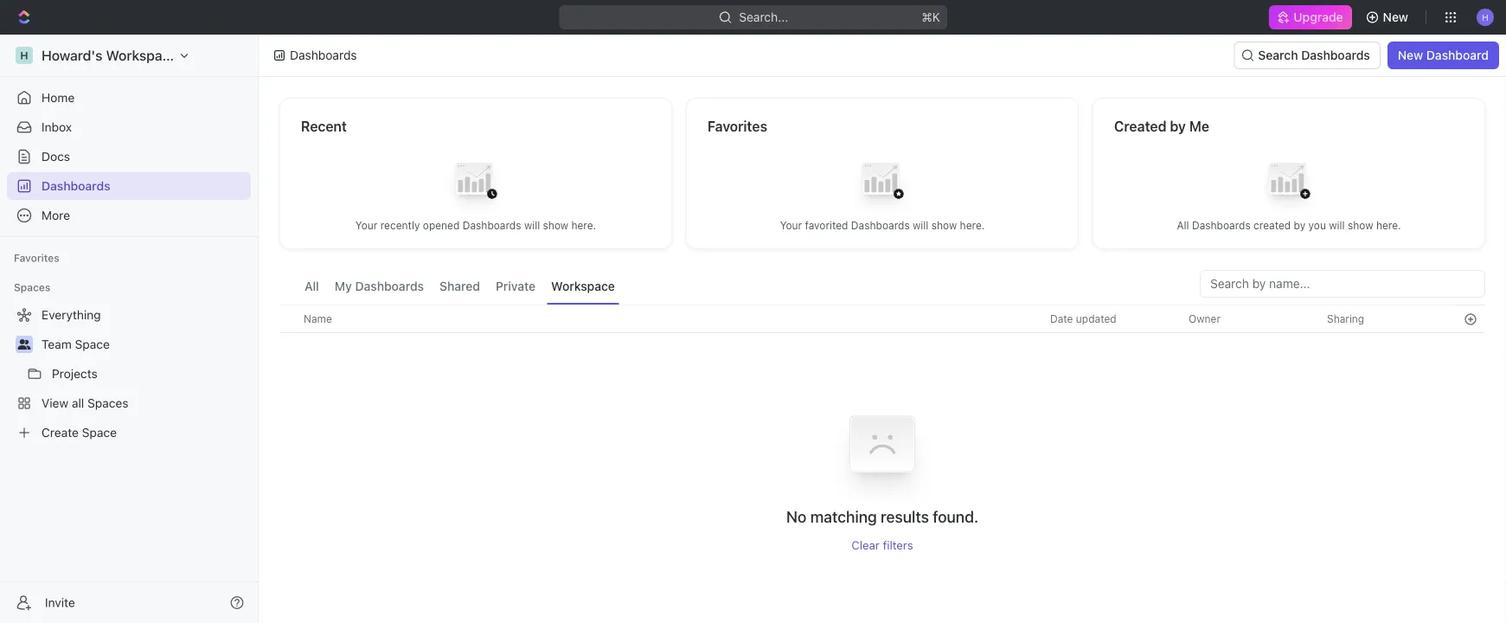Task type: locate. For each thing, give the bounding box(es) containing it.
filters
[[883, 538, 914, 552]]

howard's workspace, , element
[[16, 47, 33, 64]]

no matching results found. table
[[280, 305, 1486, 552]]

by left "me"
[[1170, 118, 1186, 135]]

favorites button
[[7, 248, 66, 268]]

new
[[1384, 10, 1409, 24], [1398, 48, 1424, 62]]

clear filters button
[[852, 538, 914, 552]]

howard's
[[42, 47, 103, 64]]

spaces right all
[[87, 396, 129, 410]]

0 vertical spatial by
[[1170, 118, 1186, 135]]

recent
[[301, 118, 347, 135]]

dashboards right my
[[355, 279, 424, 293]]

1 horizontal spatial here.
[[960, 219, 985, 232]]

more
[[42, 208, 70, 222]]

my
[[335, 279, 352, 293]]

no favorited dashboards image
[[848, 149, 917, 219]]

dashboards down the upgrade
[[1302, 48, 1371, 62]]

0 horizontal spatial show
[[543, 219, 569, 232]]

1 vertical spatial favorites
[[14, 252, 60, 264]]

0 horizontal spatial here.
[[572, 219, 596, 232]]

space up 'projects'
[[75, 337, 110, 351]]

0 horizontal spatial workspace
[[106, 47, 178, 64]]

0 horizontal spatial h
[[20, 49, 28, 61]]

new up the new dashboard
[[1384, 10, 1409, 24]]

my dashboards button
[[330, 270, 428, 305]]

spaces down favorites button
[[14, 281, 51, 293]]

0 vertical spatial favorites
[[708, 118, 768, 135]]

1 vertical spatial space
[[82, 425, 117, 440]]

h inside dropdown button
[[1483, 12, 1489, 22]]

1 your from the left
[[356, 219, 378, 232]]

all
[[1177, 219, 1190, 232], [305, 279, 319, 293]]

team space link
[[42, 331, 248, 358]]

all for all
[[305, 279, 319, 293]]

0 vertical spatial space
[[75, 337, 110, 351]]

tree containing everything
[[7, 301, 251, 447]]

1 horizontal spatial show
[[932, 219, 957, 232]]

0 horizontal spatial will
[[524, 219, 540, 232]]

dashboards inside the my dashboards button
[[355, 279, 424, 293]]

space for create space
[[82, 425, 117, 440]]

view
[[42, 396, 68, 410]]

workspace
[[106, 47, 178, 64], [551, 279, 615, 293]]

team
[[42, 337, 72, 351]]

new inside button
[[1398, 48, 1424, 62]]

you
[[1309, 219, 1327, 232]]

favorites
[[708, 118, 768, 135], [14, 252, 60, 264]]

1 vertical spatial spaces
[[87, 396, 129, 410]]

all dashboards created by you will show here.
[[1177, 219, 1402, 232]]

h button
[[1472, 3, 1500, 31]]

here.
[[572, 219, 596, 232], [960, 219, 985, 232], [1377, 219, 1402, 232]]

docs
[[42, 149, 70, 164]]

0 vertical spatial workspace
[[106, 47, 178, 64]]

tab list
[[300, 270, 620, 305]]

favorited
[[805, 219, 849, 232]]

0 vertical spatial spaces
[[14, 281, 51, 293]]

upgrade link
[[1270, 5, 1352, 29]]

all
[[72, 396, 84, 410]]

space inside team space link
[[75, 337, 110, 351]]

will right you on the top of page
[[1330, 219, 1345, 232]]

1 horizontal spatial your
[[780, 219, 802, 232]]

2 your from the left
[[780, 219, 802, 232]]

your left recently
[[356, 219, 378, 232]]

created
[[1254, 219, 1291, 232]]

2 horizontal spatial here.
[[1377, 219, 1402, 232]]

your recently opened dashboards will show here.
[[356, 219, 596, 232]]

dashboard
[[1427, 48, 1489, 62]]

new down the new "button"
[[1398, 48, 1424, 62]]

1 vertical spatial workspace
[[551, 279, 615, 293]]

spaces
[[14, 281, 51, 293], [87, 396, 129, 410]]

h
[[1483, 12, 1489, 22], [20, 49, 28, 61]]

2 will from the left
[[913, 219, 929, 232]]

space inside 'create space' link
[[82, 425, 117, 440]]

workspace button
[[547, 270, 620, 305]]

will
[[524, 219, 540, 232], [913, 219, 929, 232], [1330, 219, 1345, 232]]

new dashboard button
[[1388, 42, 1500, 69]]

1 horizontal spatial all
[[1177, 219, 1190, 232]]

invite
[[45, 595, 75, 610]]

0 vertical spatial h
[[1483, 12, 1489, 22]]

workspace up home link
[[106, 47, 178, 64]]

dashboards
[[290, 48, 357, 62], [1302, 48, 1371, 62], [42, 179, 110, 193], [463, 219, 521, 232], [851, 219, 910, 232], [1193, 219, 1251, 232], [355, 279, 424, 293]]

recently
[[381, 219, 420, 232]]

workspace inside sidebar navigation
[[106, 47, 178, 64]]

1 horizontal spatial by
[[1294, 219, 1306, 232]]

date
[[1051, 313, 1074, 325]]

will up private
[[524, 219, 540, 232]]

space
[[75, 337, 110, 351], [82, 425, 117, 440]]

all inside button
[[305, 279, 319, 293]]

0 horizontal spatial all
[[305, 279, 319, 293]]

1 horizontal spatial h
[[1483, 12, 1489, 22]]

workspace right private
[[551, 279, 615, 293]]

1 vertical spatial by
[[1294, 219, 1306, 232]]

tab list containing all
[[300, 270, 620, 305]]

h left howard's
[[20, 49, 28, 61]]

by
[[1170, 118, 1186, 135], [1294, 219, 1306, 232]]

show
[[543, 219, 569, 232], [932, 219, 957, 232], [1348, 219, 1374, 232]]

new inside "button"
[[1384, 10, 1409, 24]]

0 horizontal spatial your
[[356, 219, 378, 232]]

dashboards link
[[7, 172, 251, 200]]

found.
[[933, 508, 979, 526]]

2 horizontal spatial show
[[1348, 219, 1374, 232]]

favorites inside button
[[14, 252, 60, 264]]

1 horizontal spatial will
[[913, 219, 929, 232]]

0 vertical spatial new
[[1384, 10, 1409, 24]]

dashboards down no favorited dashboards "image"
[[851, 219, 910, 232]]

space down view all spaces
[[82, 425, 117, 440]]

no created by me dashboards image
[[1255, 149, 1324, 219]]

Search by name... text field
[[1211, 271, 1476, 297]]

dashboards left created
[[1193, 219, 1251, 232]]

new for new dashboard
[[1398, 48, 1424, 62]]

0 horizontal spatial by
[[1170, 118, 1186, 135]]

your left the favorited
[[780, 219, 802, 232]]

projects
[[52, 367, 98, 381]]

1 horizontal spatial spaces
[[87, 396, 129, 410]]

date updated button
[[1040, 306, 1127, 332]]

3 here. from the left
[[1377, 219, 1402, 232]]

new button
[[1359, 3, 1419, 31]]

1 vertical spatial all
[[305, 279, 319, 293]]

1 here. from the left
[[572, 219, 596, 232]]

everything link
[[7, 301, 248, 329]]

shared
[[440, 279, 480, 293]]

projects link
[[52, 360, 248, 388]]

tree
[[7, 301, 251, 447]]

1 horizontal spatial workspace
[[551, 279, 615, 293]]

0 horizontal spatial spaces
[[14, 281, 51, 293]]

h up dashboard
[[1483, 12, 1489, 22]]

will down no favorited dashboards "image"
[[913, 219, 929, 232]]

by left you on the top of page
[[1294, 219, 1306, 232]]

no data image
[[831, 393, 935, 507]]

row
[[280, 305, 1486, 333]]

2 horizontal spatial will
[[1330, 219, 1345, 232]]

dashboards up "more"
[[42, 179, 110, 193]]

clear filters
[[852, 538, 914, 552]]

1 vertical spatial new
[[1398, 48, 1424, 62]]

0 horizontal spatial favorites
[[14, 252, 60, 264]]

matching
[[811, 508, 877, 526]]

1 vertical spatial h
[[20, 49, 28, 61]]

2 show from the left
[[932, 219, 957, 232]]

your
[[356, 219, 378, 232], [780, 219, 802, 232]]

0 vertical spatial all
[[1177, 219, 1190, 232]]

created by me
[[1115, 118, 1210, 135]]

more button
[[7, 202, 251, 229]]

opened
[[423, 219, 460, 232]]

⌘k
[[922, 10, 941, 24]]



Task type: describe. For each thing, give the bounding box(es) containing it.
team space
[[42, 337, 110, 351]]

dashboards inside dashboards link
[[42, 179, 110, 193]]

dashboards down no recent dashboards "image" at top left
[[463, 219, 521, 232]]

tree inside sidebar navigation
[[7, 301, 251, 447]]

dashboards inside search dashboards button
[[1302, 48, 1371, 62]]

row containing name
[[280, 305, 1486, 333]]

1 will from the left
[[524, 219, 540, 232]]

shared button
[[435, 270, 485, 305]]

create space link
[[7, 419, 248, 447]]

upgrade
[[1294, 10, 1344, 24]]

date updated
[[1051, 313, 1117, 325]]

sidebar navigation
[[0, 35, 262, 623]]

search dashboards button
[[1235, 42, 1381, 69]]

private
[[496, 279, 536, 293]]

3 will from the left
[[1330, 219, 1345, 232]]

created
[[1115, 118, 1167, 135]]

1 horizontal spatial favorites
[[708, 118, 768, 135]]

1 show from the left
[[543, 219, 569, 232]]

spaces inside tree
[[87, 396, 129, 410]]

view all spaces link
[[7, 389, 248, 417]]

view all spaces
[[42, 396, 129, 410]]

h inside sidebar navigation
[[20, 49, 28, 61]]

home link
[[7, 84, 251, 112]]

howard's workspace
[[42, 47, 178, 64]]

all for all dashboards created by you will show here.
[[1177, 219, 1190, 232]]

your for recent
[[356, 219, 378, 232]]

results
[[881, 508, 929, 526]]

no matching results found. row
[[280, 393, 1486, 552]]

2 here. from the left
[[960, 219, 985, 232]]

search...
[[739, 10, 788, 24]]

inbox
[[42, 120, 72, 134]]

dashboards up recent
[[290, 48, 357, 62]]

inbox link
[[7, 113, 251, 141]]

search dashboards
[[1259, 48, 1371, 62]]

create
[[42, 425, 79, 440]]

space for team space
[[75, 337, 110, 351]]

new dashboard
[[1398, 48, 1489, 62]]

me
[[1190, 118, 1210, 135]]

user group image
[[18, 339, 31, 350]]

updated
[[1076, 313, 1117, 325]]

your for favorites
[[780, 219, 802, 232]]

private button
[[492, 270, 540, 305]]

my dashboards
[[335, 279, 424, 293]]

owner
[[1189, 313, 1221, 325]]

new for new
[[1384, 10, 1409, 24]]

name
[[304, 313, 332, 325]]

home
[[42, 90, 75, 105]]

workspace inside button
[[551, 279, 615, 293]]

clear
[[852, 538, 880, 552]]

all button
[[300, 270, 324, 305]]

no matching results found.
[[787, 508, 979, 526]]

no
[[787, 508, 807, 526]]

3 show from the left
[[1348, 219, 1374, 232]]

your favorited dashboards will show here.
[[780, 219, 985, 232]]

no recent dashboards image
[[441, 149, 511, 219]]

create space
[[42, 425, 117, 440]]

search
[[1259, 48, 1299, 62]]

docs link
[[7, 143, 251, 170]]

everything
[[42, 308, 101, 322]]

sharing
[[1328, 313, 1365, 325]]



Task type: vqa. For each thing, say whether or not it's contained in the screenshot.
Search Dashboards button
yes



